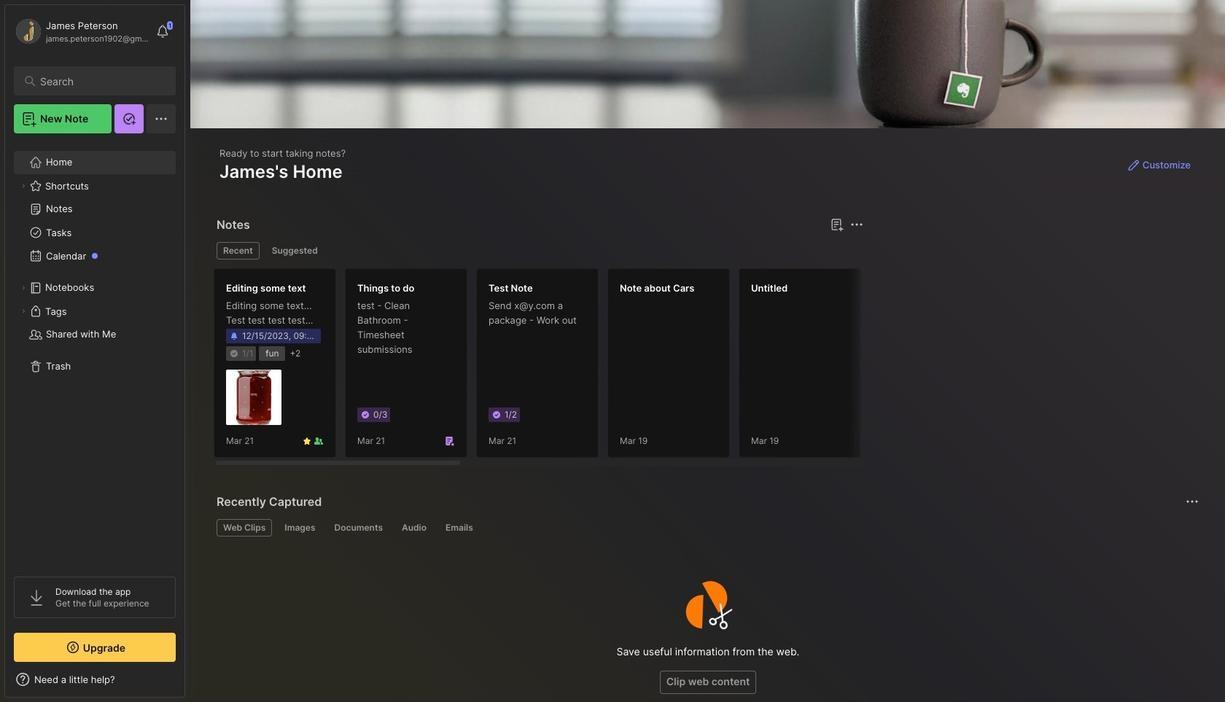 Task type: describe. For each thing, give the bounding box(es) containing it.
Account field
[[14, 17, 149, 46]]

2 tab list from the top
[[217, 520, 1197, 537]]

Search text field
[[40, 74, 163, 88]]

tree inside main element
[[5, 142, 185, 564]]

none search field inside main element
[[40, 72, 163, 90]]

0 vertical spatial more actions field
[[847, 215, 868, 235]]

more actions image
[[849, 216, 866, 233]]

1 horizontal spatial more actions field
[[1183, 492, 1203, 512]]

1 tab list from the top
[[217, 242, 862, 260]]



Task type: vqa. For each thing, say whether or not it's contained in the screenshot.
search box on the top of page
yes



Task type: locate. For each thing, give the bounding box(es) containing it.
thumbnail image
[[226, 370, 282, 426]]

tree
[[5, 142, 185, 564]]

click to collapse image
[[184, 676, 195, 693]]

expand tags image
[[19, 307, 28, 316]]

1 vertical spatial tab list
[[217, 520, 1197, 537]]

1 vertical spatial more actions field
[[1183, 492, 1203, 512]]

row group
[[214, 269, 1226, 467]]

WHAT'S NEW field
[[5, 668, 185, 692]]

None search field
[[40, 72, 163, 90]]

0 horizontal spatial more actions field
[[847, 215, 868, 235]]

0 vertical spatial tab list
[[217, 242, 862, 260]]

expand notebooks image
[[19, 284, 28, 293]]

more actions image
[[1184, 493, 1202, 511]]

main element
[[0, 0, 190, 703]]

More actions field
[[847, 215, 868, 235], [1183, 492, 1203, 512]]

tab
[[217, 242, 260, 260], [265, 242, 324, 260], [217, 520, 272, 537], [278, 520, 322, 537], [328, 520, 390, 537], [395, 520, 433, 537], [439, 520, 480, 537]]

tab list
[[217, 242, 862, 260], [217, 520, 1197, 537]]



